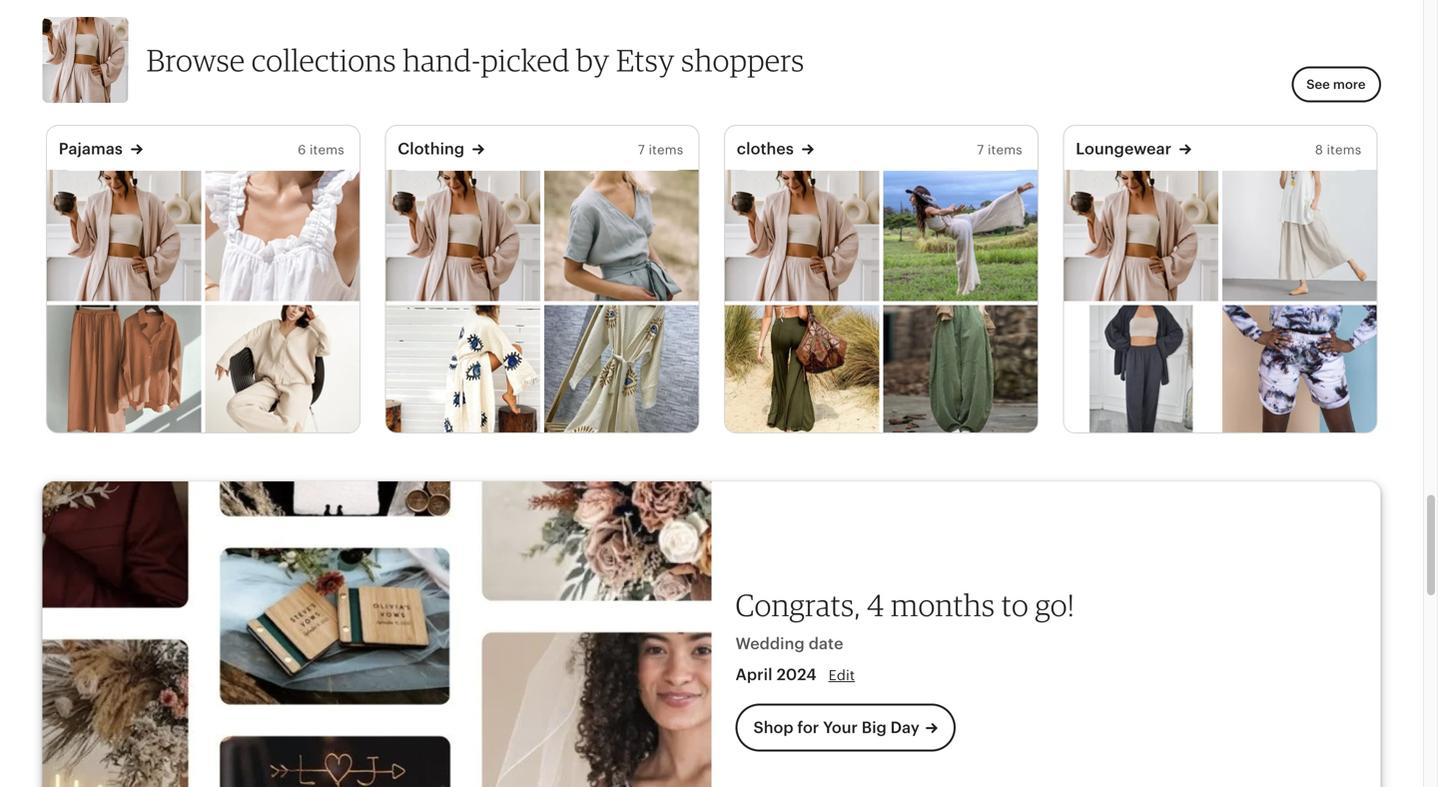 Task type: describe. For each thing, give the bounding box(es) containing it.
shop
[[754, 719, 794, 737]]

tie dye organic cotton shorts masha apparel image
[[1223, 305, 1377, 437]]

wedding date
[[736, 635, 844, 653]]

loungewear
[[1076, 140, 1172, 158]]

congrats, 4 months to go!
[[736, 587, 1075, 624]]

4
[[867, 587, 885, 624]]

8
[[1316, 142, 1324, 157]]

clothing
[[398, 140, 465, 158]]

7 for clothing
[[638, 142, 645, 157]]

shop for your big day link
[[736, 704, 956, 752]]

collections
[[252, 41, 397, 78]]

wedding
[[736, 635, 805, 653]]

100% muslin cotton lounge wear set outfits for women – summer womens two piece sets – kimono robe wide leg pants - loungewear set image for loungewear
[[1064, 170, 1219, 301]]

50% sale-  women's loose cotton linen pants wide leg pants cropped pants linen culottes large size trousers plus size pants - a117 image
[[1223, 170, 1377, 301]]

see more
[[1307, 77, 1366, 92]]

browse
[[146, 41, 245, 78]]

items for pajamas
[[310, 142, 344, 157]]

slub shirt trouser casual wear set - women high waist loose pyjama shirt image
[[47, 305, 201, 437]]

browse collections hand-picked by etsy shoppers
[[146, 41, 805, 78]]

hand-
[[403, 41, 481, 78]]

ethnic caftan, kimono robe, dressing gown, boho cover up, meditation robe, organic cotton bathrobe, lithograph pattern, unisex spa robe image
[[544, 305, 699, 437]]

your
[[823, 719, 858, 737]]

go!
[[1036, 587, 1075, 624]]

for
[[798, 719, 820, 737]]

100% muslin cotton lounge wear set outfits for women – summer womens two piece sets – kimono robe wide leg pants - loungewear set image for clothing
[[386, 170, 540, 301]]

women loose stone washed linen harem pants, summer cotton linen tapered pants, retro elastic waist cotton linen wide leg pants image
[[884, 305, 1038, 437]]

see more link
[[1292, 67, 1381, 103]]

s/m flowerchild wide leg flared pants..  festival*bell bottoms* wide leg pants.. image
[[725, 305, 880, 437]]

assortment of wedding items that are available on etsy image
[[42, 482, 712, 787]]

april 2024
[[736, 666, 817, 684]]

etsy
[[616, 41, 675, 78]]

100% muslin cotton lounge wear set outfits for women – summer womens two piece sets – kimono robe wide leg pants - loungewear set image for pajamas
[[47, 170, 201, 301]]

pajamas
[[59, 140, 123, 158]]

7 items for clothing
[[638, 142, 684, 157]]

day
[[891, 719, 920, 737]]



Task type: locate. For each thing, give the bounding box(es) containing it.
items up the kuan yin // soft cotton drawstring pant // flow like water image
[[988, 142, 1023, 157]]

april
[[736, 666, 773, 684]]

more
[[1334, 77, 1366, 92]]

8 items
[[1316, 142, 1362, 157]]

1 7 from the left
[[638, 142, 645, 157]]

picked
[[481, 41, 570, 78]]

7 items up the kuan yin // soft cotton drawstring pant // flow like water image
[[978, 142, 1023, 157]]

100% muslin cotton lounge wear set outfits for women – summer womens two piece sets – kimono robe wide leg pants - loungewear set image
[[47, 170, 201, 301], [386, 170, 540, 301], [725, 170, 880, 301], [1064, 170, 1219, 301], [1064, 305, 1219, 437]]

items down etsy
[[649, 142, 684, 157]]

cotton linen pajamas,sleeveless nightgown,cami pajamas set,bridal pjs,cami set,bridesmaid gifts,bridal party pjs,birthday gift,gift for her image
[[205, 170, 359, 301]]

items
[[310, 142, 344, 157], [649, 142, 684, 157], [988, 142, 1023, 157], [1327, 142, 1362, 157]]

7 items
[[638, 142, 684, 157], [978, 142, 1023, 157]]

1 7 items from the left
[[638, 142, 684, 157]]

7 for clothes
[[978, 142, 985, 157]]

7
[[638, 142, 645, 157], [978, 142, 985, 157]]

months
[[891, 587, 996, 624]]

big
[[862, 719, 887, 737]]

items for clothing
[[649, 142, 684, 157]]

edit
[[829, 668, 856, 684]]

2 7 items from the left
[[978, 142, 1023, 157]]

shop for your big day
[[754, 719, 920, 737]]

turkish cotton green evil eye kimono, cardigan robe, evil eye ethnic boho festival robe, white long robe, beachwear cover up, hippie jacket image
[[386, 305, 540, 437]]

4 items from the left
[[1327, 142, 1362, 157]]

items right "8"
[[1327, 142, 1362, 157]]

7 up mimosa sea green dress - wrap linen dress - maternity linen dress - oversized linen dress - summer dress - linen dress image
[[638, 142, 645, 157]]

1 horizontal spatial 7 items
[[978, 142, 1023, 157]]

100% muslin cotton lounge wear set outfits for women – summer womens two piece sets – kimono robe wide leg pants - loungewear set image for clothes
[[725, 170, 880, 301]]

2024
[[777, 666, 817, 684]]

new pure cotton pajama sets image
[[205, 305, 359, 437]]

items right 6
[[310, 142, 344, 157]]

1 items from the left
[[310, 142, 344, 157]]

7 items for clothes
[[978, 142, 1023, 157]]

shoppers
[[682, 41, 805, 78]]

edit button
[[829, 666, 856, 686]]

clothes
[[737, 140, 794, 158]]

to
[[1002, 587, 1029, 624]]

6 items
[[298, 142, 344, 157]]

7 items down etsy
[[638, 142, 684, 157]]

items for loungewear
[[1327, 142, 1362, 157]]

0 horizontal spatial 7
[[638, 142, 645, 157]]

date
[[809, 635, 844, 653]]

mimosa sea green dress - wrap linen dress - maternity linen dress - oversized linen dress - summer dress - linen dress image
[[544, 170, 699, 301]]

by
[[577, 41, 610, 78]]

congrats,
[[736, 587, 861, 624]]

6
[[298, 142, 306, 157]]

2 items from the left
[[649, 142, 684, 157]]

1 horizontal spatial 7
[[978, 142, 985, 157]]

items for clothes
[[988, 142, 1023, 157]]

7 up the kuan yin // soft cotton drawstring pant // flow like water image
[[978, 142, 985, 157]]

3 items from the left
[[988, 142, 1023, 157]]

0 horizontal spatial 7 items
[[638, 142, 684, 157]]

kuan yin // soft cotton drawstring pant // flow like water image
[[884, 170, 1038, 301]]

see
[[1307, 77, 1331, 92]]

2 7 from the left
[[978, 142, 985, 157]]



Task type: vqa. For each thing, say whether or not it's contained in the screenshot.
for
yes



